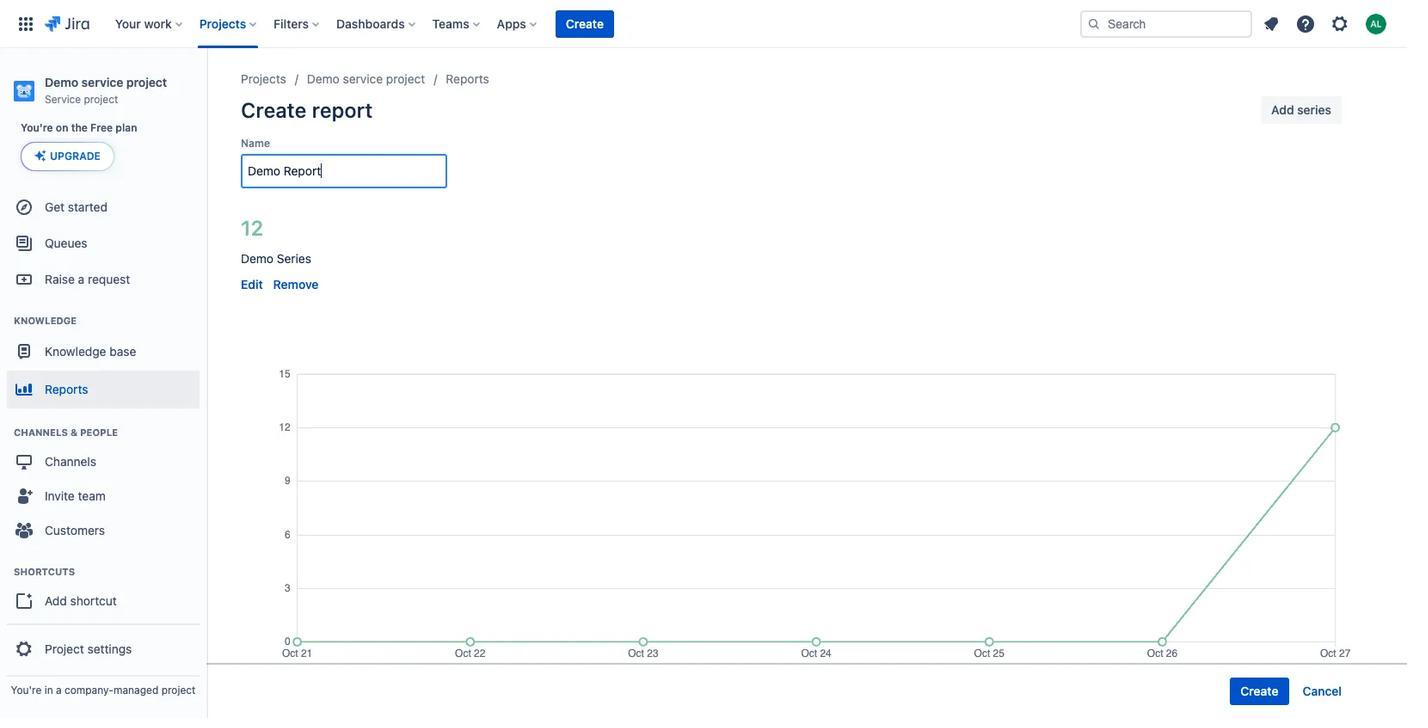 Task type: describe. For each thing, give the bounding box(es) containing it.
shortcut
[[70, 593, 117, 608]]

group containing get started
[[7, 185, 200, 718]]

filters
[[274, 16, 309, 31]]

invite
[[45, 488, 75, 503]]

Name field
[[243, 156, 446, 187]]

add for add shortcut
[[45, 593, 67, 608]]

queues
[[45, 235, 87, 250]]

your work button
[[110, 10, 189, 37]]

raise a request
[[45, 272, 130, 286]]

a inside 'group'
[[78, 272, 85, 286]]

in
[[44, 684, 53, 697]]

apps button
[[492, 10, 544, 37]]

service for demo service project
[[343, 71, 383, 86]]

demo service project
[[307, 71, 425, 86]]

search image
[[1087, 17, 1101, 31]]

knowledge group
[[7, 297, 200, 414]]

reports link for knowledge base link
[[7, 371, 200, 409]]

channels & people
[[14, 427, 118, 438]]

create report
[[241, 98, 373, 122]]

appswitcher icon image
[[15, 13, 36, 34]]

queues link
[[7, 225, 200, 262]]

0 vertical spatial reports
[[446, 71, 489, 86]]

request
[[88, 272, 130, 286]]

create for "create" 'button' inside the primary element
[[566, 16, 604, 31]]

shortcuts group
[[7, 548, 200, 624]]

project settings
[[45, 642, 132, 656]]

plan
[[116, 121, 137, 134]]

cancel
[[1303, 684, 1342, 699]]

get
[[45, 199, 65, 214]]

report
[[312, 98, 373, 122]]

you're in a company-managed project
[[11, 684, 196, 697]]

base
[[110, 344, 136, 358]]

add shortcut button
[[7, 584, 200, 619]]

projects button
[[194, 10, 263, 37]]

remove button
[[263, 271, 329, 298]]

projects for projects link
[[241, 71, 286, 86]]

filters button
[[269, 10, 326, 37]]

knowledge base
[[45, 344, 136, 358]]

customers link
[[7, 514, 200, 548]]

series
[[1297, 102, 1332, 117]]

project settings group
[[7, 624, 200, 718]]

series
[[277, 251, 311, 266]]

cancel button
[[1293, 678, 1352, 705]]

demo for demo service project
[[307, 71, 340, 86]]

demo for demo service project service project
[[45, 75, 78, 89]]

your
[[115, 16, 141, 31]]

you're for you're in a company-managed project
[[11, 684, 42, 697]]

raise a request link
[[7, 262, 200, 297]]

people
[[80, 427, 118, 438]]

demo series
[[241, 251, 311, 266]]

project up plan
[[126, 75, 167, 89]]

0 horizontal spatial create
[[241, 98, 306, 122]]

get started
[[45, 199, 107, 214]]

your work
[[115, 16, 172, 31]]

add shortcut
[[45, 593, 117, 608]]

add series button
[[1261, 96, 1342, 124]]

shortcuts
[[14, 566, 75, 577]]

projects for projects popup button
[[199, 16, 246, 31]]

project up free
[[84, 93, 118, 106]]

reports inside knowledge group
[[45, 382, 88, 396]]

notifications image
[[1261, 13, 1282, 34]]

knowledge for knowledge base
[[45, 344, 106, 358]]

company-
[[65, 684, 114, 697]]

dashboards button
[[331, 10, 422, 37]]

projects link
[[241, 69, 286, 89]]

service
[[45, 93, 81, 106]]



Task type: vqa. For each thing, say whether or not it's contained in the screenshot.
to inside Invite your team to explore Demo service project
no



Task type: locate. For each thing, give the bounding box(es) containing it.
channels down &
[[45, 454, 96, 469]]

upgrade button
[[22, 143, 113, 170]]

demo up edit
[[241, 251, 274, 266]]

knowledge base link
[[7, 333, 200, 371]]

demo inside demo service project service project
[[45, 75, 78, 89]]

project inside demo service project link
[[386, 71, 425, 86]]

dashboards
[[336, 16, 405, 31]]

you're on the free plan
[[21, 121, 137, 134]]

1 vertical spatial add
[[45, 593, 67, 608]]

1 horizontal spatial create button
[[1231, 678, 1289, 705]]

banner containing your work
[[0, 0, 1407, 48]]

invite team button
[[7, 479, 200, 514]]

edit
[[241, 277, 263, 292]]

1 vertical spatial create button
[[1231, 678, 1289, 705]]

projects right work
[[199, 16, 246, 31]]

a right in
[[56, 684, 62, 697]]

&
[[70, 427, 78, 438]]

settings
[[87, 642, 132, 656]]

your profile and settings image
[[1366, 13, 1387, 34]]

create left cancel
[[1241, 684, 1279, 699]]

create button inside primary element
[[556, 10, 614, 37]]

reports link for demo service project link
[[446, 69, 489, 89]]

project settings link
[[7, 631, 200, 669]]

banner
[[0, 0, 1407, 48]]

add left series
[[1272, 102, 1294, 117]]

channels inside popup button
[[45, 454, 96, 469]]

started
[[68, 199, 107, 214]]

name
[[241, 137, 270, 150]]

channels left &
[[14, 427, 68, 438]]

project down dashboards dropdown button
[[386, 71, 425, 86]]

12
[[241, 216, 263, 240]]

you're left in
[[11, 684, 42, 697]]

a right raise at the left of the page
[[78, 272, 85, 286]]

service
[[343, 71, 383, 86], [81, 75, 123, 89]]

service up free
[[81, 75, 123, 89]]

1 vertical spatial you're
[[11, 684, 42, 697]]

knowledge left base
[[45, 344, 106, 358]]

1 horizontal spatial demo
[[241, 251, 274, 266]]

channels & people group
[[7, 409, 200, 553]]

0 horizontal spatial a
[[56, 684, 62, 697]]

group
[[7, 185, 200, 718]]

0 vertical spatial create button
[[556, 10, 614, 37]]

service up report at the left top of page
[[343, 71, 383, 86]]

1 horizontal spatial add
[[1272, 102, 1294, 117]]

add for add series
[[1272, 102, 1294, 117]]

reports down teams popup button
[[446, 71, 489, 86]]

remove
[[273, 277, 319, 292]]

0 horizontal spatial demo
[[45, 75, 78, 89]]

free
[[90, 121, 113, 134]]

jira image
[[45, 13, 89, 34], [45, 13, 89, 34]]

1 vertical spatial channels
[[45, 454, 96, 469]]

Search field
[[1080, 10, 1253, 37]]

service inside demo service project service project
[[81, 75, 123, 89]]

create button left cancel button
[[1231, 678, 1289, 705]]

1 vertical spatial a
[[56, 684, 62, 697]]

create button
[[556, 10, 614, 37], [1231, 678, 1289, 705]]

the
[[71, 121, 88, 134]]

settings image
[[1330, 13, 1351, 34]]

edit button
[[241, 276, 263, 293]]

0 horizontal spatial reports link
[[7, 371, 200, 409]]

0 vertical spatial a
[[78, 272, 85, 286]]

channels for channels
[[45, 454, 96, 469]]

create for bottommost "create" 'button'
[[1241, 684, 1279, 699]]

invite team
[[45, 488, 106, 503]]

help image
[[1296, 13, 1316, 34]]

1 horizontal spatial create
[[566, 16, 604, 31]]

2 horizontal spatial demo
[[307, 71, 340, 86]]

1 horizontal spatial reports link
[[446, 69, 489, 89]]

create inside primary element
[[566, 16, 604, 31]]

reports up channels & people
[[45, 382, 88, 396]]

2 horizontal spatial create
[[1241, 684, 1279, 699]]

demo for demo series
[[241, 251, 274, 266]]

create right apps popup button
[[566, 16, 604, 31]]

get started link
[[7, 190, 200, 225]]

reports link down knowledge base
[[7, 371, 200, 409]]

1 vertical spatial create
[[241, 98, 306, 122]]

apps
[[497, 16, 526, 31]]

projects inside popup button
[[199, 16, 246, 31]]

add inside shortcuts group
[[45, 593, 67, 608]]

demo
[[307, 71, 340, 86], [45, 75, 78, 89], [241, 251, 274, 266]]

0 vertical spatial you're
[[21, 121, 53, 134]]

1 horizontal spatial a
[[78, 272, 85, 286]]

customers
[[45, 523, 105, 537]]

1 vertical spatial reports link
[[7, 371, 200, 409]]

you're for you're on the free plan
[[21, 121, 53, 134]]

reports link down teams popup button
[[446, 69, 489, 89]]

demo service project service project
[[45, 75, 167, 106]]

reports
[[446, 71, 489, 86], [45, 382, 88, 396]]

add
[[1272, 102, 1294, 117], [45, 593, 67, 608]]

0 horizontal spatial reports
[[45, 382, 88, 396]]

0 vertical spatial knowledge
[[14, 315, 77, 326]]

a
[[78, 272, 85, 286], [56, 684, 62, 697]]

knowledge for knowledge
[[14, 315, 77, 326]]

project right managed
[[161, 684, 196, 697]]

sidebar navigation image
[[188, 69, 225, 103]]

0 vertical spatial projects
[[199, 16, 246, 31]]

add series
[[1272, 102, 1332, 117]]

1 vertical spatial projects
[[241, 71, 286, 86]]

managed
[[114, 684, 159, 697]]

project
[[386, 71, 425, 86], [126, 75, 167, 89], [84, 93, 118, 106], [161, 684, 196, 697]]

1 horizontal spatial reports
[[446, 71, 489, 86]]

0 horizontal spatial add
[[45, 593, 67, 608]]

0 horizontal spatial create button
[[556, 10, 614, 37]]

project
[[45, 642, 84, 656]]

teams
[[432, 16, 469, 31]]

projects up 'create report'
[[241, 71, 286, 86]]

you're left on
[[21, 121, 53, 134]]

1 horizontal spatial service
[[343, 71, 383, 86]]

0 vertical spatial add
[[1272, 102, 1294, 117]]

1 vertical spatial reports
[[45, 382, 88, 396]]

demo up 'create report'
[[307, 71, 340, 86]]

knowledge down raise at the left of the page
[[14, 315, 77, 326]]

work
[[144, 16, 172, 31]]

0 vertical spatial channels
[[14, 427, 68, 438]]

on
[[56, 121, 68, 134]]

service for demo service project service project
[[81, 75, 123, 89]]

service inside demo service project link
[[343, 71, 383, 86]]

1 vertical spatial knowledge
[[45, 344, 106, 358]]

0 horizontal spatial service
[[81, 75, 123, 89]]

create button right apps popup button
[[556, 10, 614, 37]]

0 vertical spatial reports link
[[446, 69, 489, 89]]

knowledge
[[14, 315, 77, 326], [45, 344, 106, 358]]

2 vertical spatial create
[[1241, 684, 1279, 699]]

0 vertical spatial create
[[566, 16, 604, 31]]

channels
[[14, 427, 68, 438], [45, 454, 96, 469]]

you're
[[21, 121, 53, 134], [11, 684, 42, 697]]

team
[[78, 488, 106, 503]]

channels button
[[7, 445, 200, 479]]

create
[[566, 16, 604, 31], [241, 98, 306, 122], [1241, 684, 1279, 699]]

teams button
[[427, 10, 487, 37]]

projects
[[199, 16, 246, 31], [241, 71, 286, 86]]

raise
[[45, 272, 75, 286]]

demo service project link
[[307, 69, 425, 89]]

add down shortcuts
[[45, 593, 67, 608]]

create down projects link
[[241, 98, 306, 122]]

channels for channels & people
[[14, 427, 68, 438]]

upgrade
[[50, 150, 101, 163]]

primary element
[[10, 0, 1080, 48]]

demo up service
[[45, 75, 78, 89]]

reports link
[[446, 69, 489, 89], [7, 371, 200, 409]]



